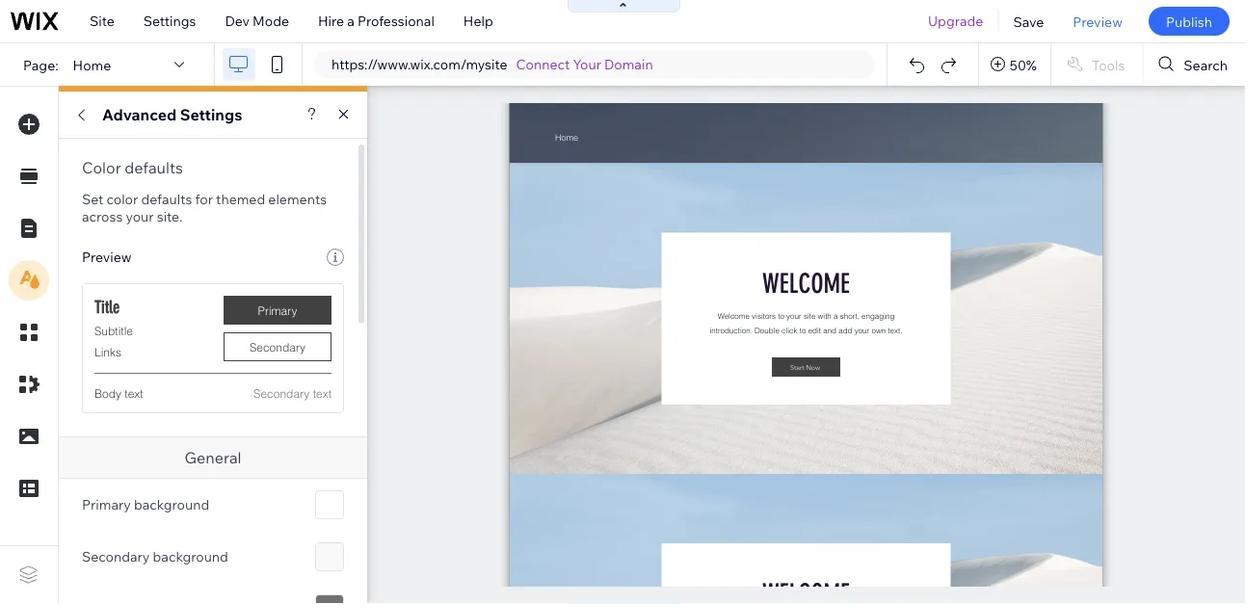 Task type: describe. For each thing, give the bounding box(es) containing it.
dev
[[225, 13, 250, 29]]

color defaults
[[82, 158, 183, 177]]

dev mode
[[225, 13, 289, 29]]

a
[[347, 13, 355, 29]]

primary button
[[224, 296, 332, 325]]

background for secondary background
[[153, 549, 228, 566]]

secondary for secondary text
[[254, 387, 310, 401]]

search button
[[1144, 43, 1246, 86]]

0 vertical spatial settings
[[143, 13, 196, 29]]

publish button
[[1149, 7, 1230, 36]]

0 vertical spatial defaults
[[125, 158, 183, 177]]

elements
[[268, 191, 327, 208]]

site
[[90, 13, 115, 29]]

primary for primary background
[[82, 497, 131, 513]]

https://www.wix.com/mysite connect your domain
[[332, 56, 653, 73]]

background for primary background
[[134, 497, 209, 513]]

text for secondary text
[[313, 387, 332, 401]]

color
[[82, 158, 121, 177]]

connect
[[516, 56, 570, 73]]

help
[[464, 13, 493, 29]]

save button
[[999, 0, 1059, 42]]

themed
[[216, 191, 265, 208]]

mode
[[253, 13, 289, 29]]

https://www.wix.com/mysite
[[332, 56, 508, 73]]

professional
[[358, 13, 435, 29]]

primary for primary
[[258, 303, 297, 317]]

for
[[195, 191, 213, 208]]

title subtitle links
[[94, 297, 133, 360]]

domain
[[605, 56, 653, 73]]



Task type: locate. For each thing, give the bounding box(es) containing it.
secondary text
[[254, 387, 332, 401]]

1 horizontal spatial primary
[[258, 303, 297, 317]]

text down secondary button
[[313, 387, 332, 401]]

title
[[94, 297, 120, 318]]

0 horizontal spatial primary
[[82, 497, 131, 513]]

secondary button
[[224, 333, 332, 362]]

primary inside 'button'
[[258, 303, 297, 317]]

background
[[134, 497, 209, 513], [153, 549, 228, 566]]

0 horizontal spatial preview
[[82, 249, 132, 266]]

preview
[[1073, 13, 1123, 30], [82, 249, 132, 266]]

secondary down primary background
[[82, 549, 150, 566]]

color
[[107, 191, 138, 208]]

primary background
[[82, 497, 209, 513]]

0 vertical spatial primary
[[258, 303, 297, 317]]

50% button
[[979, 43, 1051, 86]]

advanced
[[102, 105, 177, 124]]

0 vertical spatial background
[[134, 497, 209, 513]]

defaults up the site.
[[141, 191, 192, 208]]

secondary down primary 'button'
[[250, 340, 306, 354]]

1 vertical spatial background
[[153, 549, 228, 566]]

50%
[[1010, 56, 1037, 73]]

text for body text
[[125, 387, 143, 401]]

preview up tools button
[[1073, 13, 1123, 30]]

site.
[[157, 208, 183, 225]]

background down primary background
[[153, 549, 228, 566]]

background up secondary background at the left of page
[[134, 497, 209, 513]]

preview button
[[1059, 0, 1138, 42]]

1 vertical spatial secondary
[[254, 387, 310, 401]]

defaults up color
[[125, 158, 183, 177]]

settings left dev
[[143, 13, 196, 29]]

publish
[[1167, 13, 1213, 30]]

hire
[[318, 13, 344, 29]]

settings right the advanced
[[180, 105, 242, 124]]

2 text from the left
[[313, 387, 332, 401]]

0 vertical spatial preview
[[1073, 13, 1123, 30]]

settings
[[143, 13, 196, 29], [180, 105, 242, 124]]

search
[[1184, 56, 1228, 73]]

set color defaults for themed elements across your site.
[[82, 191, 327, 225]]

body
[[94, 387, 122, 401]]

set
[[82, 191, 104, 208]]

links
[[94, 346, 122, 360]]

primary up secondary background at the left of page
[[82, 497, 131, 513]]

defaults
[[125, 158, 183, 177], [141, 191, 192, 208]]

advanced settings
[[102, 105, 242, 124]]

1 vertical spatial preview
[[82, 249, 132, 266]]

home
[[73, 56, 111, 73]]

your
[[126, 208, 154, 225]]

preview down across
[[82, 249, 132, 266]]

preview inside button
[[1073, 13, 1123, 30]]

text right "body"
[[125, 387, 143, 401]]

secondary
[[250, 340, 306, 354], [254, 387, 310, 401], [82, 549, 150, 566]]

subtitle
[[94, 324, 133, 338]]

hire a professional
[[318, 13, 435, 29]]

text
[[125, 387, 143, 401], [313, 387, 332, 401]]

across
[[82, 208, 123, 225]]

body text
[[94, 387, 143, 401]]

general
[[185, 448, 242, 468]]

tools button
[[1052, 43, 1143, 86]]

secondary for secondary background
[[82, 549, 150, 566]]

defaults inside set color defaults for themed elements across your site.
[[141, 191, 192, 208]]

2 vertical spatial secondary
[[82, 549, 150, 566]]

upgrade
[[928, 13, 984, 29]]

your
[[573, 56, 602, 73]]

1 text from the left
[[125, 387, 143, 401]]

0 vertical spatial secondary
[[250, 340, 306, 354]]

1 vertical spatial primary
[[82, 497, 131, 513]]

tools
[[1092, 56, 1126, 73]]

1 vertical spatial defaults
[[141, 191, 192, 208]]

0 horizontal spatial text
[[125, 387, 143, 401]]

secondary down secondary button
[[254, 387, 310, 401]]

secondary background
[[82, 549, 228, 566]]

primary
[[258, 303, 297, 317], [82, 497, 131, 513]]

1 horizontal spatial preview
[[1073, 13, 1123, 30]]

1 horizontal spatial text
[[313, 387, 332, 401]]

secondary inside button
[[250, 340, 306, 354]]

primary up secondary button
[[258, 303, 297, 317]]

save
[[1014, 13, 1045, 30]]

secondary for secondary
[[250, 340, 306, 354]]

1 vertical spatial settings
[[180, 105, 242, 124]]



Task type: vqa. For each thing, say whether or not it's contained in the screenshot.
The Text to the left
yes



